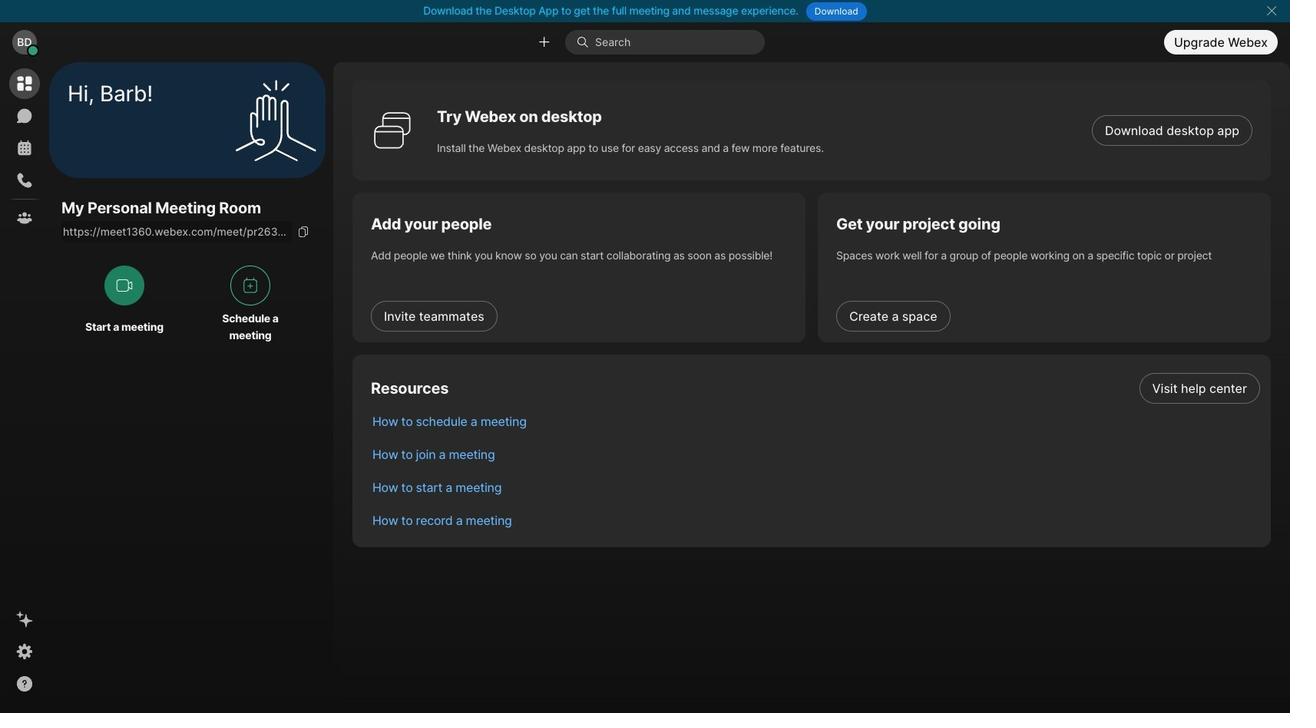 Task type: vqa. For each thing, say whether or not it's contained in the screenshot.
first 'List Item' from the top of the page
yes



Task type: describe. For each thing, give the bounding box(es) containing it.
4 list item from the top
[[360, 471, 1271, 504]]

5 list item from the top
[[360, 504, 1271, 537]]

webex tab list
[[9, 68, 40, 234]]

two hands high fiving image
[[230, 74, 322, 166]]



Task type: locate. For each thing, give the bounding box(es) containing it.
navigation
[[0, 62, 49, 714]]

list item
[[360, 372, 1271, 405], [360, 405, 1271, 438], [360, 438, 1271, 471], [360, 471, 1271, 504], [360, 504, 1271, 537]]

2 list item from the top
[[360, 405, 1271, 438]]

1 list item from the top
[[360, 372, 1271, 405]]

cancel_16 image
[[1266, 5, 1278, 17]]

3 list item from the top
[[360, 438, 1271, 471]]

None text field
[[61, 221, 292, 243]]



